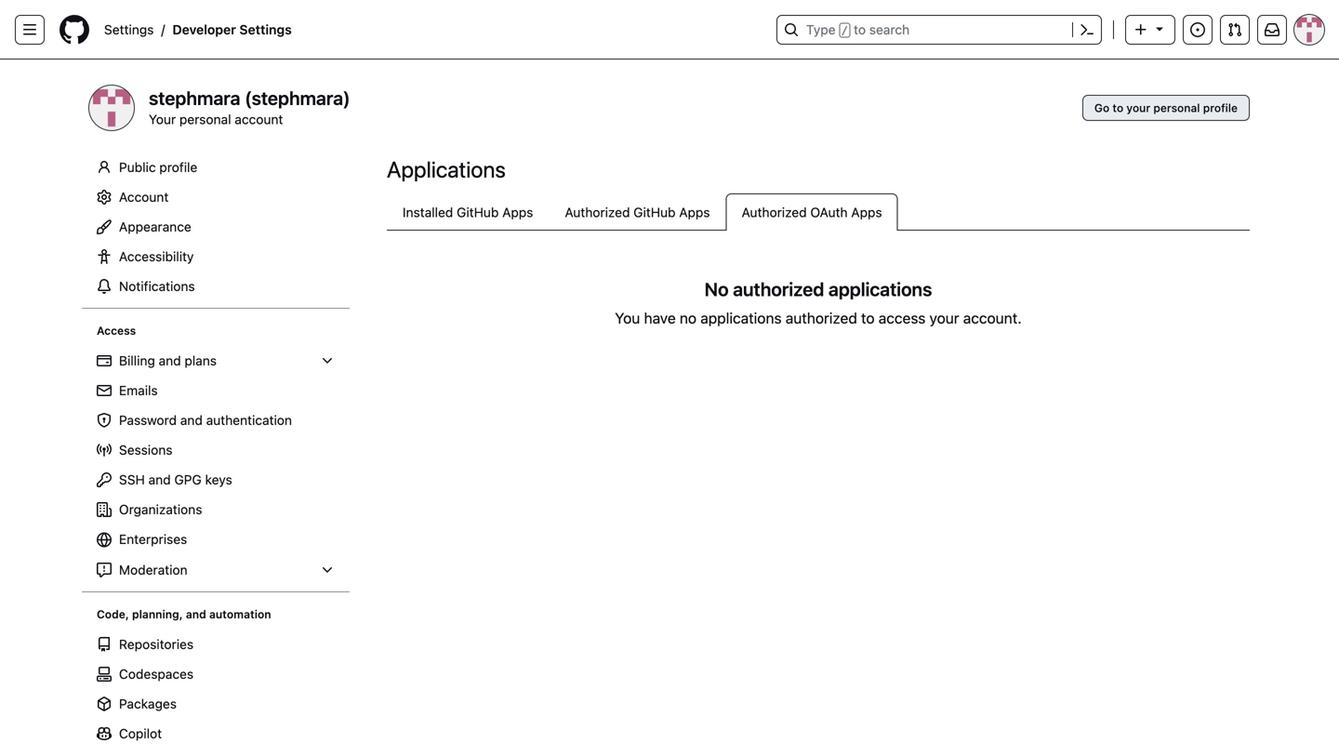 Task type: locate. For each thing, give the bounding box(es) containing it.
1 horizontal spatial github
[[634, 205, 676, 220]]

installed github apps
[[403, 205, 533, 220]]

your right go
[[1127, 101, 1151, 114]]

gpg
[[174, 472, 202, 487]]

/ inside type / to search
[[842, 24, 848, 37]]

emails
[[119, 383, 158, 398]]

and right ssh
[[148, 472, 171, 487]]

1 vertical spatial authorized
[[786, 309, 858, 327]]

personal for to
[[1154, 101, 1200, 114]]

github for installed
[[457, 205, 499, 220]]

planning,
[[132, 608, 183, 621]]

0 horizontal spatial /
[[161, 22, 165, 37]]

copilot image
[[97, 726, 112, 741]]

access list
[[89, 346, 342, 585]]

codespaces image
[[97, 667, 112, 682]]

codespaces link
[[89, 660, 342, 689]]

/ right type
[[842, 24, 848, 37]]

homepage image
[[60, 15, 89, 45]]

password and authentication link
[[89, 406, 342, 435]]

and inside "password and authentication" 'link'
[[180, 413, 203, 428]]

billing and plans
[[119, 353, 217, 368]]

authorized right no
[[733, 278, 825, 300]]

github
[[457, 205, 499, 220], [634, 205, 676, 220]]

and inside ssh and gpg keys link
[[148, 472, 171, 487]]

plus image
[[1134, 22, 1149, 37]]

0 horizontal spatial profile
[[159, 160, 198, 175]]

settings right developer
[[239, 22, 292, 37]]

1 horizontal spatial /
[[842, 24, 848, 37]]

moderation button
[[89, 555, 342, 585]]

no
[[705, 278, 729, 300]]

authorized github apps link
[[549, 193, 726, 231]]

stephmara
[[149, 87, 240, 109]]

apps up no
[[679, 205, 710, 220]]

0 vertical spatial authorized
[[733, 278, 825, 300]]

3 apps from the left
[[851, 205, 882, 220]]

list
[[97, 15, 766, 45]]

/ for settings
[[161, 22, 165, 37]]

settings / developer settings
[[104, 22, 292, 37]]

repositories link
[[89, 630, 342, 660]]

moderation
[[119, 562, 188, 578]]

1 vertical spatial applications
[[701, 309, 782, 327]]

access
[[879, 309, 926, 327]]

applications
[[829, 278, 932, 300], [701, 309, 782, 327]]

code,
[[97, 608, 129, 621]]

copilot link
[[89, 719, 342, 749]]

and for authentication
[[180, 413, 203, 428]]

sessions
[[119, 442, 173, 458]]

2 apps from the left
[[679, 205, 710, 220]]

accessibility
[[119, 249, 194, 264]]

1 horizontal spatial authorized
[[742, 205, 807, 220]]

1 horizontal spatial applications
[[829, 278, 932, 300]]

personal down stephmara
[[180, 112, 231, 127]]

and
[[159, 353, 181, 368], [180, 413, 203, 428], [148, 472, 171, 487], [186, 608, 206, 621]]

0 horizontal spatial apps
[[502, 205, 533, 220]]

type
[[806, 22, 836, 37]]

to
[[854, 22, 866, 37], [1113, 101, 1124, 114], [861, 309, 875, 327]]

1 horizontal spatial apps
[[679, 205, 710, 220]]

no authorized applications you have no applications authorized to access your account.
[[615, 278, 1022, 327]]

(stephmara)
[[245, 87, 350, 109]]

stephmara (stephmara) your personal account
[[149, 87, 350, 127]]

1 vertical spatial your
[[930, 309, 960, 327]]

personal
[[1154, 101, 1200, 114], [180, 112, 231, 127]]

apps for authorized github apps
[[679, 205, 710, 220]]

1 authorized from the left
[[565, 205, 630, 220]]

2 settings from the left
[[239, 22, 292, 37]]

apps down applications
[[502, 205, 533, 220]]

0 vertical spatial to
[[854, 22, 866, 37]]

your right access
[[930, 309, 960, 327]]

0 vertical spatial your
[[1127, 101, 1151, 114]]

1 github from the left
[[457, 205, 499, 220]]

have
[[644, 309, 676, 327]]

account
[[235, 112, 283, 127]]

to left access
[[861, 309, 875, 327]]

password
[[119, 413, 177, 428]]

settings
[[104, 22, 154, 37], [239, 22, 292, 37]]

personal right go
[[1154, 101, 1200, 114]]

organizations link
[[89, 495, 342, 525]]

key image
[[97, 473, 112, 487]]

0 horizontal spatial settings
[[104, 22, 154, 37]]

0 vertical spatial profile
[[1203, 101, 1238, 114]]

repo image
[[97, 637, 112, 652]]

1 settings from the left
[[104, 22, 154, 37]]

your
[[149, 112, 176, 127]]

apps right oauth
[[851, 205, 882, 220]]

profile
[[1203, 101, 1238, 114], [159, 160, 198, 175]]

globe image
[[97, 533, 112, 547]]

1 apps from the left
[[502, 205, 533, 220]]

/ left developer
[[161, 22, 165, 37]]

personal inside stephmara (stephmara) your personal account
[[180, 112, 231, 127]]

1 horizontal spatial your
[[1127, 101, 1151, 114]]

your
[[1127, 101, 1151, 114], [930, 309, 960, 327]]

go to your personal profile link
[[1083, 95, 1250, 121]]

authorized oauth apps link
[[726, 193, 898, 231]]

plans
[[185, 353, 217, 368]]

apps for authorized oauth apps
[[851, 205, 882, 220]]

installed
[[403, 205, 453, 220]]

password and authentication
[[119, 413, 292, 428]]

0 horizontal spatial github
[[457, 205, 499, 220]]

ssh and gpg keys link
[[89, 465, 342, 495]]

enterprises
[[119, 532, 187, 547]]

to right go
[[1113, 101, 1124, 114]]

search
[[870, 22, 910, 37]]

/
[[161, 22, 165, 37], [842, 24, 848, 37]]

0 vertical spatial applications
[[829, 278, 932, 300]]

profile right public
[[159, 160, 198, 175]]

and left "plans"
[[159, 353, 181, 368]]

and up repositories 'link'
[[186, 608, 206, 621]]

0 horizontal spatial authorized
[[565, 205, 630, 220]]

0 horizontal spatial personal
[[180, 112, 231, 127]]

applications
[[387, 156, 506, 182]]

1 horizontal spatial personal
[[1154, 101, 1200, 114]]

authorized
[[565, 205, 630, 220], [742, 205, 807, 220]]

applications up access
[[829, 278, 932, 300]]

apps for installed github apps
[[502, 205, 533, 220]]

oauth
[[811, 205, 848, 220]]

2 vertical spatial to
[[861, 309, 875, 327]]

2 horizontal spatial apps
[[851, 205, 882, 220]]

public
[[119, 160, 156, 175]]

and inside 'billing and plans' dropdown button
[[159, 353, 181, 368]]

and down emails link
[[180, 413, 203, 428]]

applications down no
[[701, 309, 782, 327]]

/ inside settings / developer settings
[[161, 22, 165, 37]]

authorized left access
[[786, 309, 858, 327]]

authorized
[[733, 278, 825, 300], [786, 309, 858, 327]]

0 horizontal spatial your
[[930, 309, 960, 327]]

apps
[[502, 205, 533, 220], [679, 205, 710, 220], [851, 205, 882, 220]]

go
[[1095, 101, 1110, 114]]

2 github from the left
[[634, 205, 676, 220]]

to left "search"
[[854, 22, 866, 37]]

no
[[680, 309, 697, 327]]

settings right homepage "icon"
[[104, 22, 154, 37]]

and for gpg
[[148, 472, 171, 487]]

profile down git pull request image
[[1203, 101, 1238, 114]]

personal inside go to your personal profile link
[[1154, 101, 1200, 114]]

2 authorized from the left
[[742, 205, 807, 220]]

1 horizontal spatial settings
[[239, 22, 292, 37]]

application settings element
[[387, 193, 1250, 231]]

billing and plans button
[[89, 346, 342, 376]]



Task type: vqa. For each thing, say whether or not it's contained in the screenshot.
3 MONTHS AGO
no



Task type: describe. For each thing, give the bounding box(es) containing it.
/ for type
[[842, 24, 848, 37]]

accessibility link
[[89, 242, 342, 272]]

you
[[615, 309, 640, 327]]

repositories
[[119, 637, 194, 652]]

public profile
[[119, 160, 198, 175]]

organizations
[[119, 502, 202, 517]]

type / to search
[[806, 22, 910, 37]]

emails link
[[89, 376, 342, 406]]

accessibility image
[[97, 249, 112, 264]]

sessions link
[[89, 435, 342, 465]]

1 vertical spatial profile
[[159, 160, 198, 175]]

developer settings link
[[165, 15, 299, 45]]

account
[[119, 189, 169, 205]]

installed github apps link
[[387, 193, 549, 231]]

automation
[[209, 608, 271, 621]]

and for plans
[[159, 353, 181, 368]]

ssh
[[119, 472, 145, 487]]

appearance link
[[89, 212, 342, 242]]

github for authorized
[[634, 205, 676, 220]]

ssh and gpg keys
[[119, 472, 232, 487]]

appearance
[[119, 219, 191, 234]]

person image
[[97, 160, 112, 175]]

go to your personal profile
[[1095, 101, 1238, 114]]

issue opened image
[[1191, 22, 1206, 37]]

to inside no authorized applications you have no applications authorized to access your account.
[[861, 309, 875, 327]]

notifications
[[119, 279, 195, 294]]

packages
[[119, 696, 177, 712]]

git pull request image
[[1228, 22, 1243, 37]]

broadcast image
[[97, 443, 112, 458]]

your inside no authorized applications you have no applications authorized to access your account.
[[930, 309, 960, 327]]

code, planning, and automation
[[97, 608, 271, 621]]

settings link
[[97, 15, 161, 45]]

billing
[[119, 353, 155, 368]]

enterprises link
[[89, 525, 342, 555]]

1 horizontal spatial profile
[[1203, 101, 1238, 114]]

authorized oauth apps
[[742, 205, 882, 220]]

account link
[[89, 182, 342, 212]]

paintbrush image
[[97, 220, 112, 234]]

organization image
[[97, 502, 112, 517]]

personal for (stephmara)
[[180, 112, 231, 127]]

shield lock image
[[97, 413, 112, 428]]

packages link
[[89, 689, 342, 719]]

copilot
[[119, 726, 162, 741]]

1 vertical spatial to
[[1113, 101, 1124, 114]]

notifications image
[[1265, 22, 1280, 37]]

list containing settings / developer settings
[[97, 15, 766, 45]]

package image
[[97, 697, 112, 712]]

keys
[[205, 472, 232, 487]]

authorized for authorized github apps
[[565, 205, 630, 220]]

authorized for authorized oauth apps
[[742, 205, 807, 220]]

mail image
[[97, 383, 112, 398]]

developer
[[173, 22, 236, 37]]

notifications link
[[89, 272, 342, 301]]

codespaces
[[119, 666, 194, 682]]

authentication
[[206, 413, 292, 428]]

account.
[[963, 309, 1022, 327]]

authorized github apps
[[565, 205, 710, 220]]

command palette image
[[1080, 22, 1095, 37]]

access
[[97, 324, 136, 337]]

code, planning, and automation list
[[89, 630, 342, 756]]

gear image
[[97, 190, 112, 205]]

triangle down image
[[1153, 21, 1167, 36]]

@stephmara image
[[89, 86, 134, 130]]

0 horizontal spatial applications
[[701, 309, 782, 327]]

public profile link
[[89, 153, 342, 182]]

bell image
[[97, 279, 112, 294]]



